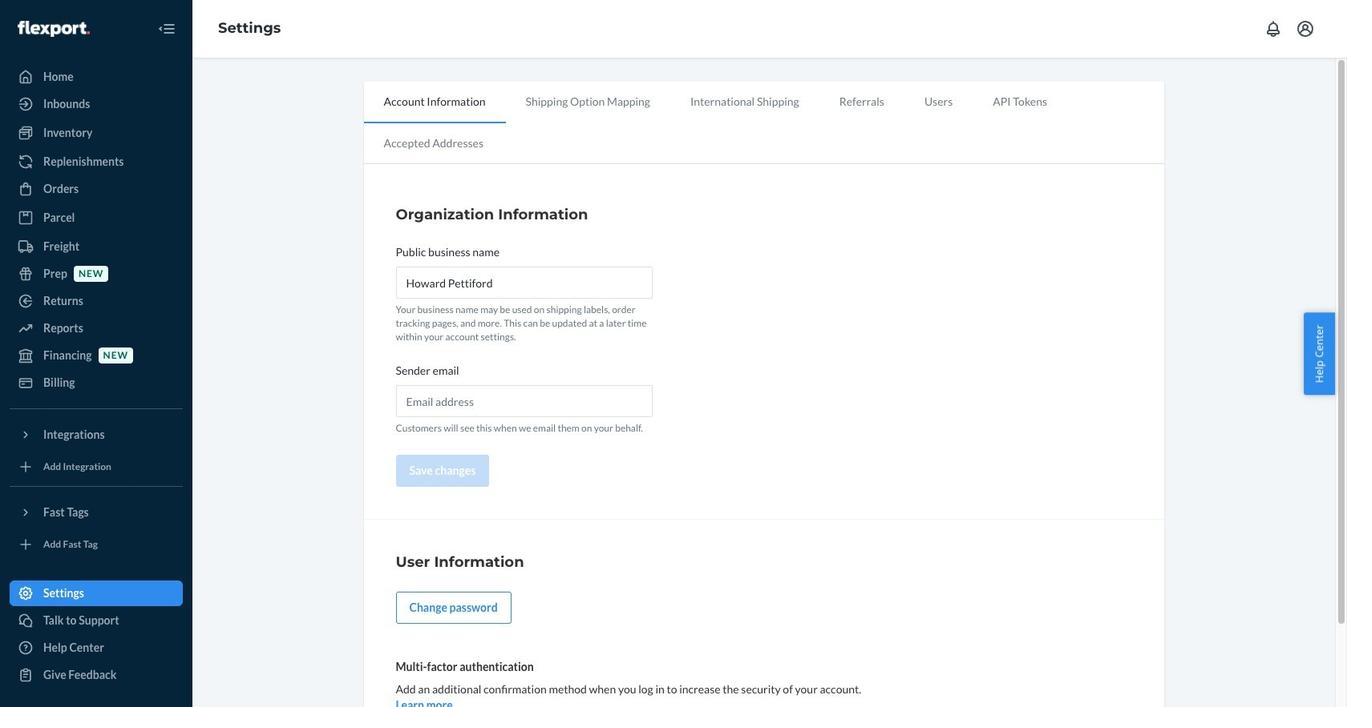 Task type: describe. For each thing, give the bounding box(es) containing it.
Business name text field
[[396, 267, 652, 299]]

Email address email field
[[396, 386, 652, 418]]



Task type: vqa. For each thing, say whether or not it's contained in the screenshot.
tab list
yes



Task type: locate. For each thing, give the bounding box(es) containing it.
open notifications image
[[1264, 19, 1283, 38]]

tab list
[[364, 82, 1164, 164]]

close navigation image
[[157, 19, 176, 38]]

tab
[[364, 82, 506, 123], [506, 82, 670, 122], [670, 82, 819, 122], [819, 82, 904, 122], [904, 82, 973, 122], [973, 82, 1067, 122], [364, 123, 503, 164]]

flexport logo image
[[18, 21, 90, 37]]

open account menu image
[[1296, 19, 1315, 38]]



